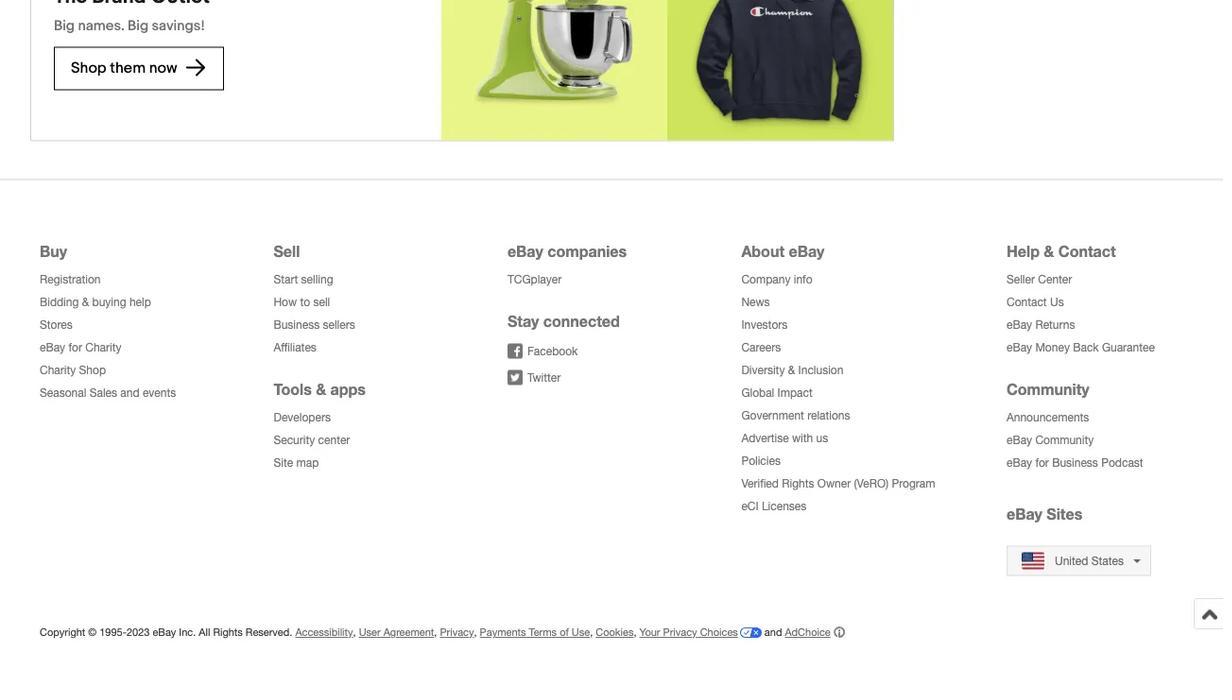 Task type: locate. For each thing, give the bounding box(es) containing it.
, left cookies link
[[590, 627, 593, 639]]

rights up the licenses
[[782, 478, 814, 491]]

ebay down stores link at the left
[[40, 341, 65, 355]]

business for how
[[274, 319, 320, 332]]

ebay money back guarantee link
[[1007, 341, 1155, 355]]

and right sales
[[120, 387, 140, 400]]

footer
[[30, 190, 1193, 678]]

facebook
[[527, 345, 578, 358]]

0 horizontal spatial for
[[68, 341, 82, 355]]

0 horizontal spatial contact
[[1007, 296, 1047, 309]]

back
[[1073, 341, 1099, 355]]

2 , from the left
[[434, 627, 437, 639]]

inclusion
[[798, 364, 844, 377]]

guarantee
[[1102, 341, 1155, 355]]

big left 'names.'
[[54, 18, 75, 35]]

0 horizontal spatial business
[[274, 319, 320, 332]]

sell
[[313, 296, 330, 309]]

privacy
[[440, 627, 474, 639], [663, 627, 697, 639]]

charity up charity shop link
[[85, 341, 121, 355]]

registration bidding & buying help stores ebay for charity charity shop seasonal sales and events
[[40, 273, 176, 400]]

security
[[274, 434, 315, 447]]

business inside the announcements ebay community ebay for business podcast
[[1052, 457, 1098, 470]]

charity
[[85, 341, 121, 355], [40, 364, 76, 377]]

4 , from the left
[[590, 627, 593, 639]]

1 horizontal spatial for
[[1036, 457, 1049, 470]]

0 vertical spatial contact
[[1059, 243, 1116, 261]]

shop left them
[[71, 59, 107, 78]]

of
[[560, 627, 569, 639]]

1 vertical spatial shop
[[79, 364, 106, 377]]

1 horizontal spatial and
[[765, 627, 782, 639]]

charity shop link
[[40, 364, 106, 377]]

choices
[[700, 627, 738, 639]]

business inside start selling how to sell business sellers affiliates
[[274, 319, 320, 332]]

sites
[[1047, 505, 1083, 523]]

0 horizontal spatial and
[[120, 387, 140, 400]]

info
[[794, 273, 813, 287]]

owner
[[818, 478, 851, 491]]

inc.
[[179, 627, 196, 639]]

user
[[359, 627, 381, 639]]

1 vertical spatial rights
[[213, 627, 243, 639]]

for up charity shop link
[[68, 341, 82, 355]]

contact inside the seller center contact us ebay returns ebay money back guarantee
[[1007, 296, 1047, 309]]

1 big from the left
[[54, 18, 75, 35]]

1 horizontal spatial big
[[128, 18, 149, 35]]

security center link
[[274, 434, 350, 447]]

program
[[892, 478, 935, 491]]

0 vertical spatial rights
[[782, 478, 814, 491]]

0 vertical spatial shop
[[71, 59, 107, 78]]

ebay inside registration bidding & buying help stores ebay for charity charity shop seasonal sales and events
[[40, 341, 65, 355]]

ebay down "ebay community" link
[[1007, 457, 1032, 470]]

1 vertical spatial charity
[[40, 364, 76, 377]]

contact up center
[[1059, 243, 1116, 261]]

sellers
[[323, 319, 355, 332]]

2 big from the left
[[128, 18, 149, 35]]

facebook link
[[508, 344, 578, 359]]

privacy left payments
[[440, 627, 474, 639]]

0 horizontal spatial privacy
[[440, 627, 474, 639]]

1 horizontal spatial privacy
[[663, 627, 697, 639]]

for inside registration bidding & buying help stores ebay for charity charity shop seasonal sales and events
[[68, 341, 82, 355]]

ebay
[[508, 243, 543, 261], [789, 243, 825, 261], [1007, 319, 1032, 332], [40, 341, 65, 355], [1007, 341, 1032, 355], [1007, 434, 1032, 447], [1007, 457, 1032, 470], [1007, 505, 1043, 523], [153, 627, 176, 639]]

, left the your
[[634, 627, 637, 639]]

business sellers link
[[274, 319, 355, 332]]

use
[[572, 627, 590, 639]]

sell link
[[274, 243, 300, 261]]

1 vertical spatial community
[[1036, 434, 1094, 447]]

1 horizontal spatial rights
[[782, 478, 814, 491]]

2 privacy from the left
[[663, 627, 697, 639]]

1 vertical spatial for
[[1036, 457, 1049, 470]]

ebay left sites
[[1007, 505, 1043, 523]]

map
[[296, 457, 319, 470]]

, left payments
[[474, 627, 477, 639]]

business
[[274, 319, 320, 332], [1052, 457, 1098, 470]]

1 horizontal spatial contact
[[1059, 243, 1116, 261]]

money
[[1036, 341, 1070, 355]]

stay
[[508, 313, 539, 331]]

payments
[[480, 627, 526, 639]]

and left adchoice
[[765, 627, 782, 639]]

& left 'buying'
[[82, 296, 89, 309]]

registration
[[40, 273, 101, 287]]

community up announcements
[[1007, 381, 1090, 399]]

0 vertical spatial business
[[274, 319, 320, 332]]

, left privacy 'link'
[[434, 627, 437, 639]]

reserved.
[[246, 627, 292, 639]]

contact
[[1059, 243, 1116, 261], [1007, 296, 1047, 309]]

1 vertical spatial business
[[1052, 457, 1098, 470]]

apps
[[330, 381, 366, 399]]

0 horizontal spatial charity
[[40, 364, 76, 377]]

twitter link
[[508, 371, 561, 386]]

0 vertical spatial community
[[1007, 381, 1090, 399]]

0 vertical spatial for
[[68, 341, 82, 355]]

united states
[[1055, 555, 1124, 568]]

1 horizontal spatial business
[[1052, 457, 1098, 470]]

how to sell link
[[274, 296, 330, 309]]

site
[[274, 457, 293, 470]]

1 , from the left
[[353, 627, 356, 639]]

verified rights owner (vero) program link
[[741, 478, 935, 491]]

for inside the announcements ebay community ebay for business podcast
[[1036, 457, 1049, 470]]

developers security center site map
[[274, 411, 350, 470]]

careers link
[[741, 341, 781, 355]]

and
[[120, 387, 140, 400], [765, 627, 782, 639]]

for down "ebay community" link
[[1036, 457, 1049, 470]]

terms
[[529, 627, 557, 639]]

selling
[[301, 273, 333, 287]]

center
[[318, 434, 350, 447]]

ebay up tcgplayer
[[508, 243, 543, 261]]

& inside company info news investors careers diversity & inclusion global impact government relations advertise with us policies verified rights owner (vero) program eci licenses
[[788, 364, 795, 377]]

about ebay link
[[741, 243, 825, 261]]

seller center link
[[1007, 273, 1072, 287]]

twitter
[[527, 372, 561, 385]]

& inside registration bidding & buying help stores ebay for charity charity shop seasonal sales and events
[[82, 296, 89, 309]]

diversity
[[741, 364, 785, 377]]

business up affiliates
[[274, 319, 320, 332]]

buy link
[[40, 243, 67, 261]]

privacy right the your
[[663, 627, 697, 639]]

charity up seasonal
[[40, 364, 76, 377]]

investors
[[741, 319, 788, 332]]

big right 'names.'
[[128, 18, 149, 35]]

contact down seller
[[1007, 296, 1047, 309]]

us
[[1050, 296, 1064, 309]]

stores
[[40, 319, 72, 332]]

licenses
[[762, 500, 807, 513]]

5 , from the left
[[634, 627, 637, 639]]

eci
[[741, 500, 759, 513]]

0 horizontal spatial rights
[[213, 627, 243, 639]]

community
[[1007, 381, 1090, 399], [1036, 434, 1094, 447]]

global
[[741, 387, 774, 400]]

buying
[[92, 296, 126, 309]]

business down "ebay community" link
[[1052, 457, 1098, 470]]

cookies link
[[596, 627, 634, 639]]

sales
[[89, 387, 117, 400]]

1 horizontal spatial charity
[[85, 341, 121, 355]]

0 horizontal spatial big
[[54, 18, 75, 35]]

about
[[741, 243, 785, 261]]

site map link
[[274, 457, 319, 470]]

,
[[353, 627, 356, 639], [434, 627, 437, 639], [474, 627, 477, 639], [590, 627, 593, 639], [634, 627, 637, 639]]

agreement
[[384, 627, 434, 639]]

shop up sales
[[79, 364, 106, 377]]

footer containing buy
[[30, 190, 1193, 678]]

accessibility link
[[295, 627, 353, 639]]

0 vertical spatial and
[[120, 387, 140, 400]]

announcements ebay community ebay for business podcast
[[1007, 411, 1144, 470]]

, left user
[[353, 627, 356, 639]]

states
[[1092, 555, 1124, 568]]

1 privacy from the left
[[440, 627, 474, 639]]

community up ebay for business podcast link
[[1036, 434, 1094, 447]]

1 vertical spatial and
[[765, 627, 782, 639]]

start selling how to sell business sellers affiliates
[[274, 273, 355, 355]]

payments terms of use link
[[480, 627, 590, 639]]

connected
[[543, 313, 620, 331]]

rights right all
[[213, 627, 243, 639]]

& up impact
[[788, 364, 795, 377]]

1 vertical spatial contact
[[1007, 296, 1047, 309]]



Task type: vqa. For each thing, say whether or not it's contained in the screenshot.
footer containing Buy
yes



Task type: describe. For each thing, give the bounding box(es) containing it.
government
[[741, 409, 804, 423]]

global impact link
[[741, 387, 813, 400]]

company info news investors careers diversity & inclusion global impact government relations advertise with us policies verified rights owner (vero) program eci licenses
[[741, 273, 935, 513]]

united
[[1055, 555, 1088, 568]]

announcements
[[1007, 411, 1089, 425]]

rights inside company info news investors careers diversity & inclusion global impact government relations advertise with us policies verified rights owner (vero) program eci licenses
[[782, 478, 814, 491]]

your
[[640, 627, 660, 639]]

with
[[792, 432, 813, 445]]

all
[[199, 627, 210, 639]]

eci licenses link
[[741, 500, 807, 513]]

bidding
[[40, 296, 79, 309]]

bidding & buying help link
[[40, 296, 151, 309]]

to
[[300, 296, 310, 309]]

podcast
[[1101, 457, 1144, 470]]

advertise
[[741, 432, 789, 445]]

companies
[[548, 243, 627, 261]]

tcgplayer
[[508, 273, 562, 287]]

policies link
[[741, 455, 781, 468]]

1995-
[[99, 627, 127, 639]]

us
[[816, 432, 828, 445]]

news link
[[741, 296, 770, 309]]

accessibility
[[295, 627, 353, 639]]

big names. big savings!
[[54, 18, 205, 35]]

seller center contact us ebay returns ebay money back guarantee
[[1007, 273, 1155, 355]]

ebay sites
[[1007, 505, 1083, 523]]

company
[[741, 273, 791, 287]]

& right help
[[1044, 243, 1054, 261]]

community inside the announcements ebay community ebay for business podcast
[[1036, 434, 1094, 447]]

& left apps
[[316, 381, 326, 399]]

company info link
[[741, 273, 813, 287]]

returns
[[1036, 319, 1075, 332]]

ebay down ebay returns link on the top right of page
[[1007, 341, 1032, 355]]

ebay up info
[[789, 243, 825, 261]]

3 , from the left
[[474, 627, 477, 639]]

user agreement link
[[359, 627, 434, 639]]

seasonal sales and events link
[[40, 387, 176, 400]]

ebay community link
[[1007, 434, 1094, 447]]

advertise with us link
[[741, 432, 828, 445]]

careers
[[741, 341, 781, 355]]

impact
[[778, 387, 813, 400]]

contact for center
[[1007, 296, 1047, 309]]

your privacy choices link
[[640, 627, 762, 639]]

diversity & inclusion link
[[741, 364, 844, 377]]

shop them now
[[71, 59, 181, 78]]

ebay down announcements
[[1007, 434, 1032, 447]]

buy
[[40, 243, 67, 261]]

them
[[110, 59, 146, 78]]

adchoice link
[[785, 627, 845, 639]]

now
[[149, 59, 177, 78]]

announcements link
[[1007, 411, 1089, 425]]

and adchoice
[[762, 627, 831, 639]]

copyright © 1995-2023 ebay inc. all rights reserved. accessibility , user agreement , privacy , payments terms of use , cookies , your privacy choices
[[40, 627, 738, 639]]

ebay down contact us link
[[1007, 319, 1032, 332]]

ebay left inc.
[[153, 627, 176, 639]]

names.
[[78, 18, 124, 35]]

ebay returns link
[[1007, 319, 1075, 332]]

help
[[129, 296, 151, 309]]

contact for &
[[1059, 243, 1116, 261]]

verified
[[741, 478, 779, 491]]

investors link
[[741, 319, 788, 332]]

stores link
[[40, 319, 72, 332]]

cookies
[[596, 627, 634, 639]]

ebay companies
[[508, 243, 627, 261]]

0 vertical spatial charity
[[85, 341, 121, 355]]

stay connected
[[508, 313, 620, 331]]

help
[[1007, 243, 1040, 261]]

developers
[[274, 411, 331, 425]]

©
[[88, 627, 97, 639]]

start
[[274, 273, 298, 287]]

help & contact
[[1007, 243, 1116, 261]]

shop inside registration bidding & buying help stores ebay for charity charity shop seasonal sales and events
[[79, 364, 106, 377]]

and inside registration bidding & buying help stores ebay for charity charity shop seasonal sales and events
[[120, 387, 140, 400]]

united states button
[[1007, 547, 1151, 577]]

business for community
[[1052, 457, 1098, 470]]

help & contact link
[[1007, 243, 1116, 261]]

developers link
[[274, 411, 331, 425]]

tools & apps
[[274, 381, 366, 399]]

events
[[143, 387, 176, 400]]

tcgplayer link
[[508, 273, 562, 287]]



